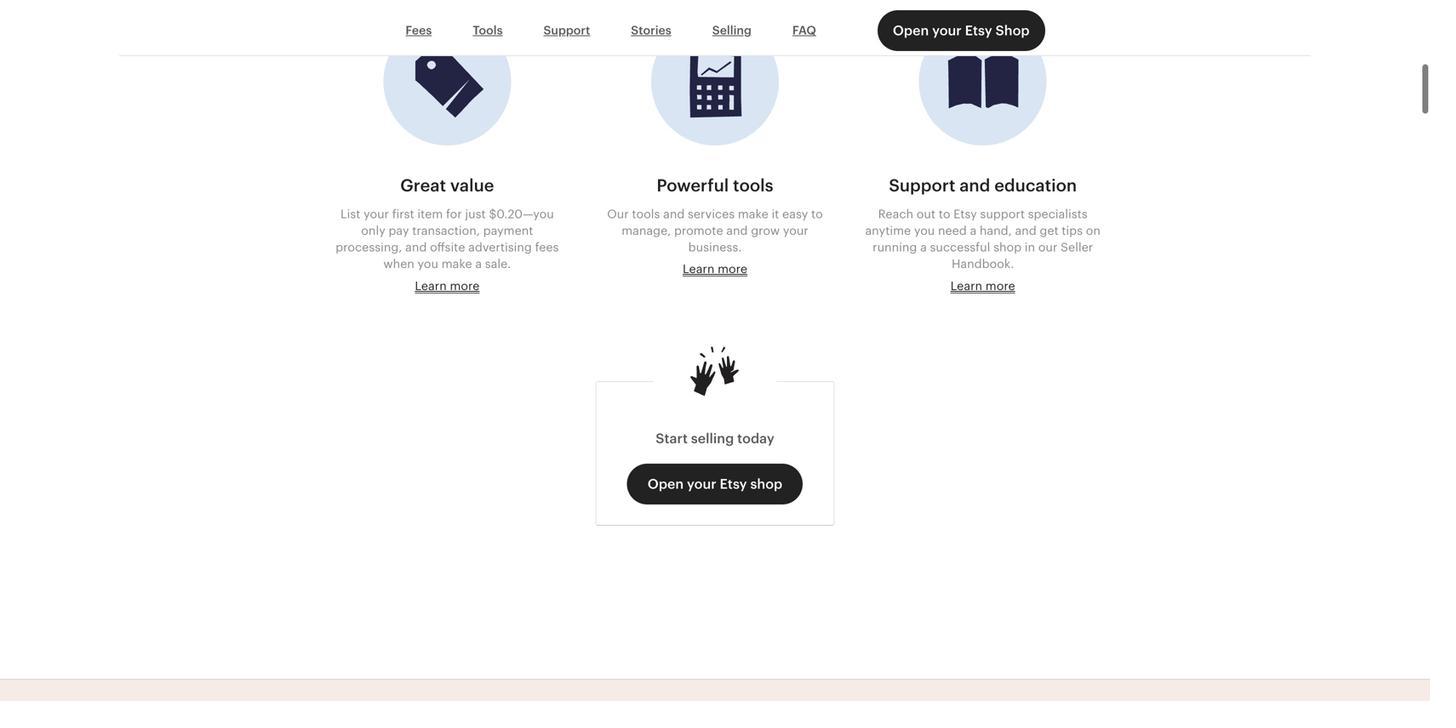 Task type: describe. For each thing, give the bounding box(es) containing it.
and inside list your first item for just $0.20—you only pay transaction, payment processing, and offsite advertising fees when you make a sale. learn more
[[405, 241, 427, 254]]

item
[[417, 207, 443, 221]]

open your etsy shop
[[648, 477, 783, 492]]

need
[[938, 224, 967, 238]]

more inside reach out to etsy support specialists anytime you need a hand, and get tips on running a successful shop in our seller handbook. learn more
[[986, 279, 1015, 293]]

support link
[[523, 14, 611, 47]]

shop
[[996, 23, 1030, 38]]

stories
[[631, 24, 672, 37]]

etsy inside reach out to etsy support specialists anytime you need a hand, and get tips on running a successful shop in our seller handbook. learn more
[[954, 207, 977, 221]]

etsy for shop
[[965, 23, 992, 38]]

selling
[[712, 24, 752, 37]]

make inside list your first item for just $0.20—you only pay transaction, payment processing, and offsite advertising fees when you make a sale. learn more
[[442, 257, 472, 271]]

it
[[772, 207, 779, 221]]

on
[[1086, 224, 1101, 238]]

selling link
[[692, 14, 772, 47]]

selling
[[691, 431, 734, 447]]

your inside the our tools and services make it easy to manage, promote and grow your business. learn more
[[783, 224, 809, 238]]

reach
[[878, 207, 914, 221]]

to inside the our tools and services make it easy to manage, promote and grow your business. learn more
[[811, 207, 823, 221]]

support for support
[[544, 24, 590, 37]]

first
[[392, 207, 414, 221]]

value
[[450, 176, 494, 195]]

advertising
[[468, 241, 532, 254]]

your for shop
[[687, 477, 717, 492]]

successful
[[930, 241, 991, 254]]

stories link
[[611, 14, 692, 47]]

tools for our
[[632, 207, 660, 221]]

start selling today
[[656, 431, 775, 447]]

1 horizontal spatial a
[[920, 241, 927, 254]]

our tools and services make it easy to manage, promote and grow your business. learn more
[[607, 207, 823, 276]]

support
[[980, 207, 1025, 221]]

and up the support
[[960, 176, 991, 195]]

list your first item for just $0.20—you only pay transaction, payment processing, and offsite advertising fees when you make a sale. learn more
[[336, 207, 559, 293]]

powerful
[[657, 176, 729, 195]]

$0.20—you
[[489, 207, 554, 221]]

tools link
[[452, 14, 523, 47]]

offsite
[[430, 241, 465, 254]]

out
[[917, 207, 936, 221]]

start
[[656, 431, 688, 447]]

our
[[1039, 241, 1058, 254]]

learn more link for tools
[[683, 262, 748, 277]]

today
[[737, 431, 775, 447]]

open your etsy shop link
[[627, 464, 803, 505]]

open for open your etsy shop
[[893, 23, 929, 38]]

open your etsy shop link
[[878, 10, 1045, 51]]

open your etsy shop
[[893, 23, 1030, 38]]

great
[[400, 176, 446, 195]]

you inside list your first item for just $0.20—you only pay transaction, payment processing, and offsite advertising fees when you make a sale. learn more
[[418, 257, 439, 271]]

faq link
[[772, 14, 837, 47]]

tools
[[473, 24, 503, 37]]

etsy for shop
[[720, 477, 747, 492]]



Task type: vqa. For each thing, say whether or not it's contained in the screenshot.
the rightmost can
no



Task type: locate. For each thing, give the bounding box(es) containing it.
faq
[[793, 24, 816, 37]]

0 vertical spatial make
[[738, 207, 769, 221]]

make down offsite
[[442, 257, 472, 271]]

you down offsite
[[418, 257, 439, 271]]

1 vertical spatial open
[[648, 477, 684, 492]]

tools for powerful
[[733, 176, 774, 195]]

and up promote
[[663, 207, 685, 221]]

you inside reach out to etsy support specialists anytime you need a hand, and get tips on running a successful shop in our seller handbook. learn more
[[914, 224, 935, 238]]

2 horizontal spatial more
[[986, 279, 1015, 293]]

learn
[[683, 262, 715, 276], [415, 279, 447, 293], [951, 279, 983, 293]]

1 horizontal spatial you
[[914, 224, 935, 238]]

more down handbook.
[[986, 279, 1015, 293]]

more inside the our tools and services make it easy to manage, promote and grow your business. learn more
[[718, 262, 748, 276]]

learn more link down handbook.
[[951, 279, 1015, 294]]

1 to from the left
[[811, 207, 823, 221]]

0 horizontal spatial to
[[811, 207, 823, 221]]

0 vertical spatial you
[[914, 224, 935, 238]]

2 horizontal spatial learn more link
[[951, 279, 1015, 294]]

1 vertical spatial make
[[442, 257, 472, 271]]

services
[[688, 207, 735, 221]]

and inside reach out to etsy support specialists anytime you need a hand, and get tips on running a successful shop in our seller handbook. learn more
[[1015, 224, 1037, 238]]

2 horizontal spatial a
[[970, 224, 977, 238]]

open for open your etsy shop
[[648, 477, 684, 492]]

0 horizontal spatial a
[[475, 257, 482, 271]]

learn down handbook.
[[951, 279, 983, 293]]

make up grow
[[738, 207, 769, 221]]

shop down today
[[751, 477, 783, 492]]

1 horizontal spatial make
[[738, 207, 769, 221]]

your up 'only'
[[364, 207, 389, 221]]

fees
[[406, 24, 432, 37]]

you
[[914, 224, 935, 238], [418, 257, 439, 271]]

reach out to etsy support specialists anytime you need a hand, and get tips on running a successful shop in our seller handbook. learn more
[[865, 207, 1101, 293]]

fees link
[[385, 14, 452, 47]]

a inside list your first item for just $0.20—you only pay transaction, payment processing, and offsite advertising fees when you make a sale. learn more
[[475, 257, 482, 271]]

1 horizontal spatial shop
[[994, 241, 1022, 254]]

tools inside the our tools and services make it easy to manage, promote and grow your business. learn more
[[632, 207, 660, 221]]

1 vertical spatial you
[[418, 257, 439, 271]]

hand,
[[980, 224, 1012, 238]]

shop inside reach out to etsy support specialists anytime you need a hand, and get tips on running a successful shop in our seller handbook. learn more
[[994, 241, 1022, 254]]

and
[[960, 176, 991, 195], [663, 207, 685, 221], [726, 224, 748, 238], [1015, 224, 1037, 238], [405, 241, 427, 254]]

etsy up need at the top
[[954, 207, 977, 221]]

manage,
[[622, 224, 671, 238]]

0 horizontal spatial learn more link
[[415, 279, 480, 294]]

a right running
[[920, 241, 927, 254]]

support and education
[[889, 176, 1077, 195]]

1 horizontal spatial tools
[[733, 176, 774, 195]]

0 horizontal spatial learn
[[415, 279, 447, 293]]

2 to from the left
[[939, 207, 951, 221]]

support up "out"
[[889, 176, 956, 195]]

learn down business.
[[683, 262, 715, 276]]

to
[[811, 207, 823, 221], [939, 207, 951, 221]]

0 horizontal spatial you
[[418, 257, 439, 271]]

payment
[[483, 224, 533, 238]]

your down easy
[[783, 224, 809, 238]]

your for shop
[[932, 23, 962, 38]]

sale.
[[485, 257, 511, 271]]

0 horizontal spatial more
[[450, 279, 480, 293]]

1 horizontal spatial to
[[939, 207, 951, 221]]

education
[[995, 176, 1077, 195]]

0 vertical spatial shop
[[994, 241, 1022, 254]]

1 horizontal spatial learn
[[683, 262, 715, 276]]

your inside list your first item for just $0.20—you only pay transaction, payment processing, and offsite advertising fees when you make a sale. learn more
[[364, 207, 389, 221]]

great value
[[400, 176, 494, 195]]

learn more link down offsite
[[415, 279, 480, 294]]

shop down the hand,
[[994, 241, 1022, 254]]

0 horizontal spatial open
[[648, 477, 684, 492]]

learn inside reach out to etsy support specialists anytime you need a hand, and get tips on running a successful shop in our seller handbook. learn more
[[951, 279, 983, 293]]

easy
[[782, 207, 808, 221]]

seller
[[1061, 241, 1093, 254]]

a right need at the top
[[970, 224, 977, 238]]

when
[[383, 257, 415, 271]]

1 horizontal spatial learn more link
[[683, 262, 748, 277]]

0 horizontal spatial support
[[544, 24, 590, 37]]

a
[[970, 224, 977, 238], [920, 241, 927, 254], [475, 257, 482, 271]]

you down "out"
[[914, 224, 935, 238]]

just
[[465, 207, 486, 221]]

0 vertical spatial a
[[970, 224, 977, 238]]

and up business.
[[726, 224, 748, 238]]

learn down offsite
[[415, 279, 447, 293]]

specialists
[[1028, 207, 1088, 221]]

0 horizontal spatial shop
[[751, 477, 783, 492]]

tools up manage, in the left of the page
[[632, 207, 660, 221]]

only
[[361, 224, 386, 238]]

your
[[932, 23, 962, 38], [364, 207, 389, 221], [783, 224, 809, 238], [687, 477, 717, 492]]

pay
[[389, 224, 409, 238]]

learn more link down business.
[[683, 262, 748, 277]]

1 vertical spatial tools
[[632, 207, 660, 221]]

anytime
[[865, 224, 911, 238]]

your down selling
[[687, 477, 717, 492]]

to up need at the top
[[939, 207, 951, 221]]

open
[[893, 23, 929, 38], [648, 477, 684, 492]]

more inside list your first item for just $0.20—you only pay transaction, payment processing, and offsite advertising fees when you make a sale. learn more
[[450, 279, 480, 293]]

1 vertical spatial a
[[920, 241, 927, 254]]

support
[[544, 24, 590, 37], [889, 176, 956, 195]]

and up in
[[1015, 224, 1037, 238]]

powerful tools
[[657, 176, 774, 195]]

0 vertical spatial etsy
[[965, 23, 992, 38]]

transaction,
[[412, 224, 480, 238]]

learn inside the our tools and services make it easy to manage, promote and grow your business. learn more
[[683, 262, 715, 276]]

our
[[607, 207, 629, 221]]

to right easy
[[811, 207, 823, 221]]

business.
[[689, 241, 742, 254]]

learn more link for value
[[415, 279, 480, 294]]

to inside reach out to etsy support specialists anytime you need a hand, and get tips on running a successful shop in our seller handbook. learn more
[[939, 207, 951, 221]]

more
[[718, 262, 748, 276], [450, 279, 480, 293], [986, 279, 1015, 293]]

etsy
[[965, 23, 992, 38], [954, 207, 977, 221], [720, 477, 747, 492]]

make
[[738, 207, 769, 221], [442, 257, 472, 271]]

1 horizontal spatial more
[[718, 262, 748, 276]]

list
[[341, 207, 360, 221]]

etsy left shop
[[965, 23, 992, 38]]

your left shop
[[932, 23, 962, 38]]

make inside the our tools and services make it easy to manage, promote and grow your business. learn more
[[738, 207, 769, 221]]

1 horizontal spatial support
[[889, 176, 956, 195]]

learn more link for and
[[951, 279, 1015, 294]]

processing,
[[336, 241, 402, 254]]

1 vertical spatial etsy
[[954, 207, 977, 221]]

2 vertical spatial a
[[475, 257, 482, 271]]

2 vertical spatial etsy
[[720, 477, 747, 492]]

support for support and education
[[889, 176, 956, 195]]

0 vertical spatial support
[[544, 24, 590, 37]]

handbook.
[[952, 257, 1014, 271]]

tools up it
[[733, 176, 774, 195]]

0 horizontal spatial tools
[[632, 207, 660, 221]]

2 horizontal spatial learn
[[951, 279, 983, 293]]

and up when
[[405, 241, 427, 254]]

1 vertical spatial shop
[[751, 477, 783, 492]]

your for item
[[364, 207, 389, 221]]

fees
[[535, 241, 559, 254]]

promote
[[674, 224, 723, 238]]

1 horizontal spatial open
[[893, 23, 929, 38]]

more down offsite
[[450, 279, 480, 293]]

learn more link
[[683, 262, 748, 277], [415, 279, 480, 294], [951, 279, 1015, 294]]

1 vertical spatial support
[[889, 176, 956, 195]]

for
[[446, 207, 462, 221]]

tips
[[1062, 224, 1083, 238]]

a left sale.
[[475, 257, 482, 271]]

running
[[873, 241, 917, 254]]

tools
[[733, 176, 774, 195], [632, 207, 660, 221]]

shop
[[994, 241, 1022, 254], [751, 477, 783, 492]]

get
[[1040, 224, 1059, 238]]

learn inside list your first item for just $0.20—you only pay transaction, payment processing, and offsite advertising fees when you make a sale. learn more
[[415, 279, 447, 293]]

support right tools
[[544, 24, 590, 37]]

0 horizontal spatial make
[[442, 257, 472, 271]]

grow
[[751, 224, 780, 238]]

etsy down start selling today
[[720, 477, 747, 492]]

0 vertical spatial tools
[[733, 176, 774, 195]]

more down business.
[[718, 262, 748, 276]]

0 vertical spatial open
[[893, 23, 929, 38]]

in
[[1025, 241, 1035, 254]]



